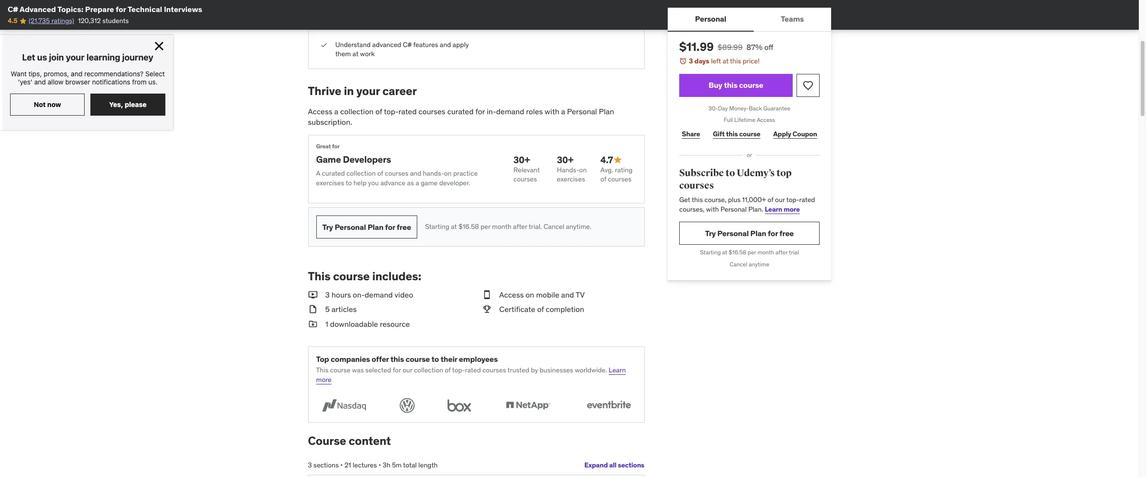 Task type: vqa. For each thing, say whether or not it's contained in the screenshot.
the Design link
no



Task type: locate. For each thing, give the bounding box(es) containing it.
and left tv on the right bottom
[[561, 290, 574, 300]]

0 vertical spatial more
[[783, 205, 800, 214]]

0 vertical spatial learn more
[[765, 205, 800, 214]]

on left mobile
[[526, 290, 534, 300]]

starting
[[425, 223, 449, 231], [700, 249, 721, 256]]

curated inside access a collection of top-rated courses curated for in-demand roles with a personal plan subscription.
[[447, 106, 474, 116]]

0 horizontal spatial starting
[[425, 223, 449, 231]]

this inside get this course, plus 11,000+ of our top-rated courses, with personal plan.
[[692, 196, 703, 204]]

small image
[[613, 155, 623, 165], [308, 290, 318, 301], [308, 305, 318, 315]]

this for get
[[692, 196, 703, 204]]

personal up $11.99
[[695, 14, 726, 24]]

1 vertical spatial demand
[[365, 290, 393, 300]]

1 horizontal spatial after
[[775, 249, 787, 256]]

a up 'subscription.'
[[334, 106, 338, 116]]

learn more right plan.
[[765, 205, 800, 214]]

1 vertical spatial per
[[747, 249, 756, 256]]

cancel left anytime
[[729, 261, 747, 268]]

0 vertical spatial month
[[492, 223, 512, 231]]

0 vertical spatial cancel
[[544, 223, 564, 231]]

of down access on mobile and tv
[[537, 305, 544, 315]]

course,
[[704, 196, 726, 204]]

3 hours on-demand video
[[325, 290, 413, 300]]

try personal plan for free inside thrive in your career element
[[322, 222, 411, 232]]

guarantee
[[763, 105, 790, 112]]

their
[[441, 355, 457, 365]]

2 vertical spatial collection
[[414, 367, 443, 375]]

0 horizontal spatial per
[[481, 223, 490, 231]]

exercises down a
[[316, 179, 344, 187]]

apply
[[773, 130, 791, 138]]

share
[[682, 130, 700, 138]]

after for trial.
[[513, 223, 527, 231]]

this for buy
[[724, 80, 737, 90]]

anytime
[[749, 261, 769, 268]]

c# up 4.5
[[8, 4, 18, 14]]

of right 11,000+
[[767, 196, 773, 204]]

top- inside access a collection of top-rated courses curated for in-demand roles with a personal plan subscription.
[[384, 106, 399, 116]]

on
[[579, 166, 587, 174], [444, 169, 452, 178], [526, 290, 534, 300]]

2 horizontal spatial to
[[725, 167, 735, 179]]

month inside starting at $16.58 per month after trial cancel anytime
[[757, 249, 774, 256]]

for up students
[[116, 4, 126, 14]]

1 downloadable resource
[[325, 320, 410, 329]]

try personal plan for free down plan.
[[705, 229, 794, 238]]

this right buy
[[724, 80, 737, 90]]

starting inside starting at $16.58 per month after trial cancel anytime
[[700, 249, 721, 256]]

personal right roles
[[567, 106, 597, 116]]

1 horizontal spatial •
[[379, 461, 381, 470]]

1 vertical spatial collection
[[347, 169, 376, 178]]

month up anytime
[[757, 249, 774, 256]]

features
[[413, 40, 438, 49]]

free
[[397, 222, 411, 232], [779, 229, 794, 238]]

thrive in your career element
[[308, 84, 644, 247]]

c# inside 'understand advanced c# features and apply them at work'
[[403, 40, 412, 49]]

advanced
[[372, 40, 401, 49]]

articles
[[332, 305, 357, 315]]

0 vertical spatial starting
[[425, 223, 449, 231]]

0 horizontal spatial sections
[[313, 461, 339, 470]]

curated left in-
[[447, 106, 474, 116]]

try personal plan for free link up starting at $16.58 per month after trial cancel anytime
[[679, 222, 819, 245]]

0 horizontal spatial free
[[397, 222, 411, 232]]

3 for 3 days left at this price!
[[689, 57, 693, 65]]

starting down game
[[425, 223, 449, 231]]

to
[[725, 167, 735, 179], [346, 179, 352, 187], [432, 355, 439, 365]]

0 vertical spatial curated
[[447, 106, 474, 116]]

learn more link for subscribe to udemy's top courses
[[765, 205, 800, 214]]

30+ inside 30+ relevant courses
[[513, 154, 530, 166]]

of down your
[[375, 106, 382, 116]]

courses inside the great for game developers a curated collection of courses and hands-on practice exercises to help you advance as a game developer.
[[385, 169, 408, 178]]

0 horizontal spatial try personal plan for free link
[[316, 216, 417, 239]]

2 vertical spatial small image
[[308, 319, 318, 330]]

0 vertical spatial demand
[[496, 106, 524, 116]]

a right as
[[416, 179, 419, 187]]

0 vertical spatial our
[[775, 196, 785, 204]]

career
[[382, 84, 417, 98]]

this
[[308, 269, 331, 284], [316, 367, 329, 375]]

for right great at the top of page
[[332, 143, 340, 150]]

1 horizontal spatial demand
[[496, 106, 524, 116]]

0 horizontal spatial our
[[403, 367, 412, 375]]

0 horizontal spatial learn more link
[[316, 367, 626, 385]]

2 vertical spatial access
[[499, 290, 524, 300]]

gift this course link
[[710, 125, 763, 144]]

this down top
[[316, 367, 329, 375]]

try personal plan for free for 'try personal plan for free' link to the right
[[705, 229, 794, 238]]

0 horizontal spatial rated
[[399, 106, 417, 116]]

0 vertical spatial top-
[[384, 106, 399, 116]]

1 horizontal spatial cancel
[[729, 261, 747, 268]]

• left 3h 5m
[[379, 461, 381, 470]]

2 30+ from the left
[[557, 154, 574, 166]]

of inside the great for game developers a curated collection of courses and hands-on practice exercises to help you advance as a game developer.
[[377, 169, 383, 178]]

to left their
[[432, 355, 439, 365]]

on inside the great for game developers a curated collection of courses and hands-on practice exercises to help you advance as a game developer.
[[444, 169, 452, 178]]

great for game developers a curated collection of courses and hands-on practice exercises to help you advance as a game developer.
[[316, 143, 478, 187]]

1 vertical spatial rated
[[799, 196, 815, 204]]

for down top companies offer this course to their employees
[[393, 367, 401, 375]]

thrive
[[308, 84, 341, 98]]

expand all sections button
[[584, 456, 644, 476]]

1
[[325, 320, 328, 329]]

try personal plan for free down you
[[322, 222, 411, 232]]

0 vertical spatial learn
[[765, 205, 782, 214]]

starting down 'courses,'
[[700, 249, 721, 256]]

xsmall image
[[320, 40, 328, 50]]

help
[[353, 179, 366, 187]]

curated inside the great for game developers a curated collection of courses and hands-on practice exercises to help you advance as a game developer.
[[322, 169, 345, 178]]

small image up rating
[[613, 155, 623, 165]]

learn right plan.
[[765, 205, 782, 214]]

1 horizontal spatial month
[[757, 249, 774, 256]]

of inside get this course, plus 11,000+ of our top-rated courses, with personal plan.
[[767, 196, 773, 204]]

more right plan.
[[783, 205, 800, 214]]

0 horizontal spatial plan
[[368, 222, 384, 232]]

• left the 21
[[340, 461, 343, 470]]

and up as
[[410, 169, 421, 178]]

1 horizontal spatial learn more
[[765, 205, 800, 214]]

sections left the 21
[[313, 461, 339, 470]]

0 horizontal spatial learn
[[609, 367, 626, 375]]

at inside thrive in your career element
[[451, 223, 457, 231]]

more down top
[[316, 376, 332, 385]]

to left udemy's at top right
[[725, 167, 735, 179]]

3
[[689, 57, 693, 65], [325, 290, 330, 300], [308, 461, 312, 470]]

game
[[316, 154, 341, 165]]

free down as
[[397, 222, 411, 232]]

get
[[679, 196, 690, 204]]

and inside the great for game developers a curated collection of courses and hands-on practice exercises to help you advance as a game developer.
[[410, 169, 421, 178]]

1 horizontal spatial with
[[706, 205, 719, 214]]

cancel
[[544, 223, 564, 231], [729, 261, 747, 268]]

30+ for 30+ relevant courses
[[513, 154, 530, 166]]

free up the "trial"
[[779, 229, 794, 238]]

this right the gift at the right of the page
[[726, 130, 738, 138]]

our right 11,000+
[[775, 196, 785, 204]]

2 horizontal spatial rated
[[799, 196, 815, 204]]

understand advanced c# features and apply them at work
[[335, 40, 469, 58]]

small image left 5
[[308, 305, 318, 315]]

small image inside thrive in your career element
[[613, 155, 623, 165]]

cancel for anytime.
[[544, 223, 564, 231]]

starting at $16.58 per month after trial cancel anytime
[[700, 249, 799, 268]]

access up 'subscription.'
[[308, 106, 332, 116]]

personal inside access a collection of top-rated courses curated for in-demand roles with a personal plan subscription.
[[567, 106, 597, 116]]

expand
[[584, 462, 608, 470]]

and left apply
[[440, 40, 451, 49]]

top- down career
[[384, 106, 399, 116]]

our down top companies offer this course to their employees
[[403, 367, 412, 375]]

1 horizontal spatial try
[[705, 229, 716, 238]]

money-
[[729, 105, 749, 112]]

learn right worldwide.
[[609, 367, 626, 375]]

small image for certificate
[[482, 305, 492, 315]]

c# advanced topics: prepare for technical interviews
[[8, 4, 202, 14]]

small image left hours
[[308, 290, 318, 301]]

after left the "trial"
[[775, 249, 787, 256]]

wishlist image
[[802, 80, 814, 91]]

month inside thrive in your career element
[[492, 223, 512, 231]]

0 vertical spatial rated
[[399, 106, 417, 116]]

coupon
[[792, 130, 817, 138]]

eventbrite image
[[581, 397, 636, 415]]

more for subscribe to udemy's top courses
[[783, 205, 800, 214]]

advance
[[380, 179, 406, 187]]

exercises inside the great for game developers a curated collection of courses and hands-on practice exercises to help you advance as a game developer.
[[316, 179, 344, 187]]

plan for 'try personal plan for free' link to the right
[[750, 229, 766, 238]]

1 horizontal spatial plan
[[599, 106, 614, 116]]

course inside button
[[739, 80, 763, 90]]

game developers link
[[316, 154, 391, 165]]

volkswagen image
[[397, 397, 418, 415]]

1 30+ from the left
[[513, 154, 530, 166]]

120,312
[[78, 17, 101, 25]]

1 vertical spatial after
[[775, 249, 787, 256]]

1 vertical spatial top-
[[786, 196, 799, 204]]

personal button
[[668, 8, 753, 31]]

of down avg.
[[600, 175, 606, 184]]

2 horizontal spatial access
[[757, 117, 775, 124]]

small image
[[482, 290, 492, 301], [482, 305, 492, 315], [308, 319, 318, 330]]

access up 'certificate'
[[499, 290, 524, 300]]

for down advance
[[385, 222, 395, 232]]

access inside access a collection of top-rated courses curated for in-demand roles with a personal plan subscription.
[[308, 106, 332, 116]]

course
[[308, 434, 346, 449]]

more inside learn more
[[316, 376, 332, 385]]

per
[[481, 223, 490, 231], [747, 249, 756, 256]]

try personal plan for free for 'try personal plan for free' link to the left
[[322, 222, 411, 232]]

per inside starting at $16.58 per month after trial cancel anytime
[[747, 249, 756, 256]]

interviews
[[164, 4, 202, 14]]

$16.58 for starting at $16.58 per month after trial cancel anytime
[[728, 249, 746, 256]]

starting inside thrive in your career element
[[425, 223, 449, 231]]

0 vertical spatial c#
[[8, 4, 18, 14]]

per for trial
[[747, 249, 756, 256]]

0 vertical spatial this
[[308, 269, 331, 284]]

nasdaq image
[[316, 397, 371, 415]]

course left their
[[406, 355, 430, 365]]

1 horizontal spatial and
[[440, 40, 451, 49]]

of
[[375, 106, 382, 116], [377, 169, 383, 178], [600, 175, 606, 184], [767, 196, 773, 204], [537, 305, 544, 315], [445, 367, 451, 375]]

0 vertical spatial after
[[513, 223, 527, 231]]

collection down "thrive in your career"
[[340, 106, 374, 116]]

1 vertical spatial this
[[316, 367, 329, 375]]

demand left roles
[[496, 106, 524, 116]]

0 horizontal spatial and
[[410, 169, 421, 178]]

relevant
[[513, 166, 540, 174]]

to left help
[[346, 179, 352, 187]]

collection for selected
[[414, 367, 443, 375]]

0 horizontal spatial after
[[513, 223, 527, 231]]

access
[[308, 106, 332, 116], [757, 117, 775, 124], [499, 290, 524, 300]]

learn more link down employees
[[316, 367, 626, 385]]

back
[[749, 105, 762, 112]]

learn
[[382, 16, 410, 31]]

0 horizontal spatial more
[[316, 376, 332, 385]]

personal down plus
[[720, 205, 747, 214]]

days
[[694, 57, 709, 65]]

at
[[353, 50, 359, 58], [722, 57, 728, 65], [451, 223, 457, 231], [722, 249, 727, 256]]

cancel inside starting at $16.58 per month after trial cancel anytime
[[729, 261, 747, 268]]

for
[[116, 4, 126, 14], [475, 106, 485, 116], [332, 143, 340, 150], [385, 222, 395, 232], [768, 229, 778, 238], [393, 367, 401, 375]]

of inside avg. rating of courses
[[600, 175, 606, 184]]

0 vertical spatial small image
[[613, 155, 623, 165]]

course up back
[[739, 80, 763, 90]]

1 horizontal spatial exercises
[[557, 175, 585, 184]]

personal inside button
[[695, 14, 726, 24]]

and
[[440, 40, 451, 49], [410, 169, 421, 178], [561, 290, 574, 300]]

1 horizontal spatial to
[[432, 355, 439, 365]]

buy
[[708, 80, 722, 90]]

0 horizontal spatial demand
[[365, 290, 393, 300]]

1 horizontal spatial starting
[[700, 249, 721, 256]]

87%
[[746, 42, 762, 52]]

for left in-
[[475, 106, 485, 116]]

our inside get this course, plus 11,000+ of our top-rated courses, with personal plan.
[[775, 196, 785, 204]]

0 vertical spatial $16.58
[[458, 223, 479, 231]]

2 vertical spatial top-
[[452, 367, 465, 375]]

learn more for top companies offer this course to their employees
[[316, 367, 626, 385]]

0 horizontal spatial month
[[492, 223, 512, 231]]

2 horizontal spatial plan
[[750, 229, 766, 238]]

share button
[[679, 125, 702, 144]]

30+ left the hands-
[[513, 154, 530, 166]]

access down back
[[757, 117, 775, 124]]

1 vertical spatial curated
[[322, 169, 345, 178]]

3 down the course
[[308, 461, 312, 470]]

try personal plan for free link down you
[[316, 216, 417, 239]]

on up developer.
[[444, 169, 452, 178]]

teams button
[[753, 8, 831, 31]]

more for top companies offer this course to their employees
[[316, 376, 332, 385]]

box image
[[443, 397, 475, 415]]

4.5
[[8, 17, 17, 25]]

1 horizontal spatial try personal plan for free
[[705, 229, 794, 238]]

1 horizontal spatial curated
[[447, 106, 474, 116]]

top- down their
[[452, 367, 465, 375]]

1 horizontal spatial learn more link
[[765, 205, 800, 214]]

personal up starting at $16.58 per month after trial cancel anytime
[[717, 229, 749, 238]]

exercises
[[557, 175, 585, 184], [316, 179, 344, 187]]

after left trial.
[[513, 223, 527, 231]]

120,312 students
[[78, 17, 129, 25]]

1 vertical spatial small image
[[308, 290, 318, 301]]

this inside button
[[724, 80, 737, 90]]

per inside thrive in your career element
[[481, 223, 490, 231]]

0 vertical spatial with
[[545, 106, 559, 116]]

0 horizontal spatial $16.58
[[458, 223, 479, 231]]

rated inside access a collection of top-rated courses curated for in-demand roles with a personal plan subscription.
[[399, 106, 417, 116]]

0 horizontal spatial try personal plan for free
[[322, 222, 411, 232]]

3 right alarm image at the top of the page
[[689, 57, 693, 65]]

this up 5
[[308, 269, 331, 284]]

cancel right trial.
[[544, 223, 564, 231]]

$16.58 inside starting at $16.58 per month after trial cancel anytime
[[728, 249, 746, 256]]

to inside subscribe to udemy's top courses
[[725, 167, 735, 179]]

1 horizontal spatial 3
[[325, 290, 330, 300]]

a
[[316, 169, 320, 178]]

1 vertical spatial learn more link
[[316, 367, 626, 385]]

1 vertical spatial access
[[757, 117, 775, 124]]

1 vertical spatial learn
[[609, 367, 626, 375]]

1 vertical spatial c#
[[403, 40, 412, 49]]

apply
[[453, 40, 469, 49]]

2 vertical spatial rated
[[465, 367, 481, 375]]

0 horizontal spatial 3
[[308, 461, 312, 470]]

1 horizontal spatial more
[[783, 205, 800, 214]]

curated
[[447, 106, 474, 116], [322, 169, 345, 178]]

1 horizontal spatial c#
[[403, 40, 412, 49]]

this up 'courses,'
[[692, 196, 703, 204]]

udemy's
[[737, 167, 775, 179]]

$16.58 inside thrive in your career element
[[458, 223, 479, 231]]

1 horizontal spatial access
[[499, 290, 524, 300]]

1 vertical spatial and
[[410, 169, 421, 178]]

2 vertical spatial small image
[[308, 305, 318, 315]]

learn more link right plan.
[[765, 205, 800, 214]]

c# left features
[[403, 40, 412, 49]]

game
[[421, 179, 438, 187]]

to inside the great for game developers a curated collection of courses and hands-on practice exercises to help you advance as a game developer.
[[346, 179, 352, 187]]

1 vertical spatial $16.58
[[728, 249, 746, 256]]

learn more down employees
[[316, 367, 626, 385]]

0 horizontal spatial learn more
[[316, 367, 626, 385]]

what
[[320, 16, 349, 31]]

of up you
[[377, 169, 383, 178]]

$89.99
[[717, 42, 742, 52]]

top-
[[384, 106, 399, 116], [786, 196, 799, 204], [452, 367, 465, 375]]

3 left hours
[[325, 290, 330, 300]]

or
[[747, 152, 752, 159]]

alarm image
[[679, 57, 687, 65]]

1 vertical spatial small image
[[482, 305, 492, 315]]

starting for starting at $16.58 per month after trial cancel anytime
[[700, 249, 721, 256]]

month left trial.
[[492, 223, 512, 231]]

try personal plan for free
[[322, 222, 411, 232], [705, 229, 794, 238]]

curated down game
[[322, 169, 345, 178]]

try personal plan for free link
[[316, 216, 417, 239], [679, 222, 819, 245]]

access for access a collection of top-rated courses curated for in-demand roles with a personal plan subscription.
[[308, 106, 332, 116]]

per for trial.
[[481, 223, 490, 231]]

rated inside get this course, plus 11,000+ of our top-rated courses, with personal plan.
[[799, 196, 815, 204]]

exercises down the hands-
[[557, 175, 585, 184]]

30+ inside 30+ hands-on exercises
[[557, 154, 574, 166]]

collection up help
[[347, 169, 376, 178]]

top- down top
[[786, 196, 799, 204]]

0 horizontal spatial curated
[[322, 169, 345, 178]]

2 horizontal spatial top-
[[786, 196, 799, 204]]

courses
[[419, 106, 445, 116], [385, 169, 408, 178], [513, 175, 537, 184], [608, 175, 632, 184], [679, 180, 714, 192], [483, 367, 506, 375]]

0 vertical spatial per
[[481, 223, 490, 231]]

1 horizontal spatial learn
[[765, 205, 782, 214]]

0 vertical spatial small image
[[482, 290, 492, 301]]

this for this course was selected for our collection of top-rated courses trusted by businesses worldwide.
[[316, 367, 329, 375]]

collection for developers
[[347, 169, 376, 178]]

try
[[322, 222, 333, 232], [705, 229, 716, 238]]

on left avg.
[[579, 166, 587, 174]]

more
[[783, 205, 800, 214], [316, 376, 332, 385]]

0 horizontal spatial c#
[[8, 4, 18, 14]]

with down course,
[[706, 205, 719, 214]]

2 horizontal spatial 3
[[689, 57, 693, 65]]

0 horizontal spatial exercises
[[316, 179, 344, 187]]

access for access on mobile and tv
[[499, 290, 524, 300]]

cancel inside thrive in your career element
[[544, 223, 564, 231]]

1 horizontal spatial top-
[[452, 367, 465, 375]]

0 vertical spatial access
[[308, 106, 332, 116]]

trusted
[[508, 367, 529, 375]]

of inside access a collection of top-rated courses curated for in-demand roles with a personal plan subscription.
[[375, 106, 382, 116]]

3h 5m
[[383, 461, 402, 470]]

access a collection of top-rated courses curated for in-demand roles with a personal plan subscription.
[[308, 106, 614, 127]]

with inside access a collection of top-rated courses curated for in-demand roles with a personal plan subscription.
[[545, 106, 559, 116]]

after inside thrive in your career element
[[513, 223, 527, 231]]

collection down their
[[414, 367, 443, 375]]

after inside starting at $16.58 per month after trial cancel anytime
[[775, 249, 787, 256]]

30+ right 30+ relevant courses
[[557, 154, 574, 166]]

with right roles
[[545, 106, 559, 116]]

get this course, plus 11,000+ of our top-rated courses, with personal plan.
[[679, 196, 815, 214]]

0 vertical spatial learn more link
[[765, 205, 800, 214]]

a right roles
[[561, 106, 565, 116]]

demand down this course includes:
[[365, 290, 393, 300]]

learn more
[[765, 205, 800, 214], [316, 367, 626, 385]]

0 vertical spatial and
[[440, 40, 451, 49]]

collection inside the great for game developers a curated collection of courses and hands-on practice exercises to help you advance as a game developer.
[[347, 169, 376, 178]]

tab list
[[668, 8, 831, 32]]

sections right all at bottom right
[[618, 462, 644, 470]]

this
[[730, 57, 741, 65], [724, 80, 737, 90], [726, 130, 738, 138], [692, 196, 703, 204], [390, 355, 404, 365]]

sections inside dropdown button
[[618, 462, 644, 470]]

trial
[[789, 249, 799, 256]]

gift
[[713, 130, 724, 138]]

1 vertical spatial learn more
[[316, 367, 626, 385]]

courses inside access a collection of top-rated courses curated for in-demand roles with a personal plan subscription.
[[419, 106, 445, 116]]

(21,735 ratings)
[[29, 17, 74, 25]]



Task type: describe. For each thing, give the bounding box(es) containing it.
personal inside get this course, plus 11,000+ of our top-rated courses, with personal plan.
[[720, 205, 747, 214]]

roles
[[526, 106, 543, 116]]

top companies offer this course to their employees
[[316, 355, 498, 365]]

try inside thrive in your career element
[[322, 222, 333, 232]]

5 articles
[[325, 305, 357, 315]]

month for trial.
[[492, 223, 512, 231]]

apply coupon button
[[771, 125, 819, 144]]

plan inside access a collection of top-rated courses curated for in-demand roles with a personal plan subscription.
[[599, 106, 614, 116]]

course down lifetime
[[739, 130, 760, 138]]

mobile
[[536, 290, 559, 300]]

all
[[609, 462, 617, 470]]

at inside starting at $16.58 per month after trial cancel anytime
[[722, 249, 727, 256]]

courses,
[[679, 205, 704, 214]]

offer
[[372, 355, 389, 365]]

developer.
[[439, 179, 470, 187]]

1 horizontal spatial free
[[779, 229, 794, 238]]

1 horizontal spatial on
[[526, 290, 534, 300]]

anytime.
[[566, 223, 592, 231]]

3 for 3 hours on-demand video
[[325, 290, 330, 300]]

avg. rating of courses
[[600, 166, 633, 184]]

learn more for subscribe to udemy's top courses
[[765, 205, 800, 214]]

starting for starting at $16.58 per month after trial. cancel anytime.
[[425, 223, 449, 231]]

certificate of completion
[[499, 305, 584, 315]]

in-
[[487, 106, 496, 116]]

course down companies
[[330, 367, 350, 375]]

course content
[[308, 434, 391, 449]]

advanced
[[20, 4, 56, 14]]

tab list containing personal
[[668, 8, 831, 32]]

this course includes:
[[308, 269, 421, 284]]

starting at $16.58 per month after trial. cancel anytime.
[[425, 223, 592, 231]]

hands-
[[557, 166, 579, 174]]

video
[[395, 290, 413, 300]]

topics:
[[57, 4, 83, 14]]

your
[[356, 84, 380, 98]]

learn more link for top companies offer this course to their employees
[[316, 367, 626, 385]]

learn for top companies offer this course to their employees
[[609, 367, 626, 375]]

small image for 3 hours on-demand video
[[308, 290, 318, 301]]

hours
[[332, 290, 351, 300]]

exercises inside 30+ hands-on exercises
[[557, 175, 585, 184]]

in
[[344, 84, 354, 98]]

3 for 3 sections • 21 lectures • 3h 5m total length
[[308, 461, 312, 470]]

$11.99 $89.99 87% off
[[679, 39, 773, 54]]

lifetime
[[734, 117, 755, 124]]

course up on-
[[333, 269, 370, 284]]

employees
[[459, 355, 498, 365]]

plan.
[[748, 205, 763, 214]]

thrive in your career
[[308, 84, 417, 98]]

plan for 'try personal plan for free' link to the left
[[368, 222, 384, 232]]

5
[[325, 305, 330, 315]]

11,000+
[[742, 196, 766, 204]]

top
[[776, 167, 791, 179]]

by
[[531, 367, 538, 375]]

developers
[[343, 154, 391, 165]]

30+ relevant courses
[[513, 154, 540, 184]]

great
[[316, 143, 331, 150]]

what you'll learn
[[320, 16, 410, 31]]

after for trial
[[775, 249, 787, 256]]

length
[[418, 461, 438, 470]]

full
[[724, 117, 733, 124]]

buy this course
[[708, 80, 763, 90]]

netapp image
[[500, 397, 556, 415]]

content
[[349, 434, 391, 449]]

at inside 'understand advanced c# features and apply them at work'
[[353, 50, 359, 58]]

month for trial
[[757, 249, 774, 256]]

total
[[403, 461, 417, 470]]

price!
[[743, 57, 759, 65]]

free inside thrive in your career element
[[397, 222, 411, 232]]

access on mobile and tv
[[499, 290, 585, 300]]

certificate
[[499, 305, 535, 315]]

small image for access
[[482, 290, 492, 301]]

30+ hands-on exercises
[[557, 154, 587, 184]]

small image for 1
[[308, 319, 318, 330]]

30+ for 30+ hands-on exercises
[[557, 154, 574, 166]]

3 sections • 21 lectures • 3h 5m total length
[[308, 461, 438, 470]]

subscription.
[[308, 117, 352, 127]]

prepare
[[85, 4, 114, 14]]

this for gift
[[726, 130, 738, 138]]

technical
[[128, 4, 162, 14]]

top
[[316, 355, 329, 365]]

courses inside avg. rating of courses
[[608, 175, 632, 184]]

on-
[[353, 290, 365, 300]]

tv
[[576, 290, 585, 300]]

this down $89.99
[[730, 57, 741, 65]]

companies
[[331, 355, 370, 365]]

avg.
[[600, 166, 613, 174]]

you
[[368, 179, 379, 187]]

top- inside get this course, plus 11,000+ of our top-rated courses, with personal plan.
[[786, 196, 799, 204]]

learn for subscribe to udemy's top courses
[[765, 205, 782, 214]]

collection inside access a collection of top-rated courses curated for in-demand roles with a personal plan subscription.
[[340, 106, 374, 116]]

courses inside 30+ relevant courses
[[513, 175, 537, 184]]

1 vertical spatial our
[[403, 367, 412, 375]]

2 • from the left
[[379, 461, 381, 470]]

completion
[[546, 305, 584, 315]]

them
[[335, 50, 351, 58]]

as
[[407, 179, 414, 187]]

selected
[[365, 367, 391, 375]]

a inside the great for game developers a curated collection of courses and hands-on practice exercises to help you advance as a game developer.
[[416, 179, 419, 187]]

for inside the great for game developers a curated collection of courses and hands-on practice exercises to help you advance as a game developer.
[[332, 143, 340, 150]]

2 horizontal spatial a
[[561, 106, 565, 116]]

worldwide.
[[575, 367, 607, 375]]

expand all sections
[[584, 462, 644, 470]]

this for this course includes:
[[308, 269, 331, 284]]

access inside 30-day money-back guarantee full lifetime access
[[757, 117, 775, 124]]

and inside 'understand advanced c# features and apply them at work'
[[440, 40, 451, 49]]

day
[[718, 105, 728, 112]]

was
[[352, 367, 364, 375]]

personal down help
[[335, 222, 366, 232]]

1 • from the left
[[340, 461, 343, 470]]

of down their
[[445, 367, 451, 375]]

for up anytime
[[768, 229, 778, 238]]

0 horizontal spatial a
[[334, 106, 338, 116]]

2 horizontal spatial and
[[561, 290, 574, 300]]

1 horizontal spatial try personal plan for free link
[[679, 222, 819, 245]]

21
[[345, 461, 351, 470]]

students
[[102, 17, 129, 25]]

for inside access a collection of top-rated courses curated for in-demand roles with a personal plan subscription.
[[475, 106, 485, 116]]

rating
[[615, 166, 633, 174]]

with inside get this course, plus 11,000+ of our top-rated courses, with personal plan.
[[706, 205, 719, 214]]

small image for 5 articles
[[308, 305, 318, 315]]

cancel for anytime
[[729, 261, 747, 268]]

demand inside access a collection of top-rated courses curated for in-demand roles with a personal plan subscription.
[[496, 106, 524, 116]]

on inside 30+ hands-on exercises
[[579, 166, 587, 174]]

$16.58 for starting at $16.58 per month after trial. cancel anytime.
[[458, 223, 479, 231]]

teams
[[781, 14, 804, 24]]

hands-
[[423, 169, 444, 178]]

plus
[[728, 196, 740, 204]]

30-
[[708, 105, 718, 112]]

this right offer
[[390, 355, 404, 365]]

$11.99
[[679, 39, 713, 54]]

lectures
[[353, 461, 377, 470]]

courses inside subscribe to udemy's top courses
[[679, 180, 714, 192]]

practice
[[453, 169, 478, 178]]

businesses
[[540, 367, 573, 375]]



